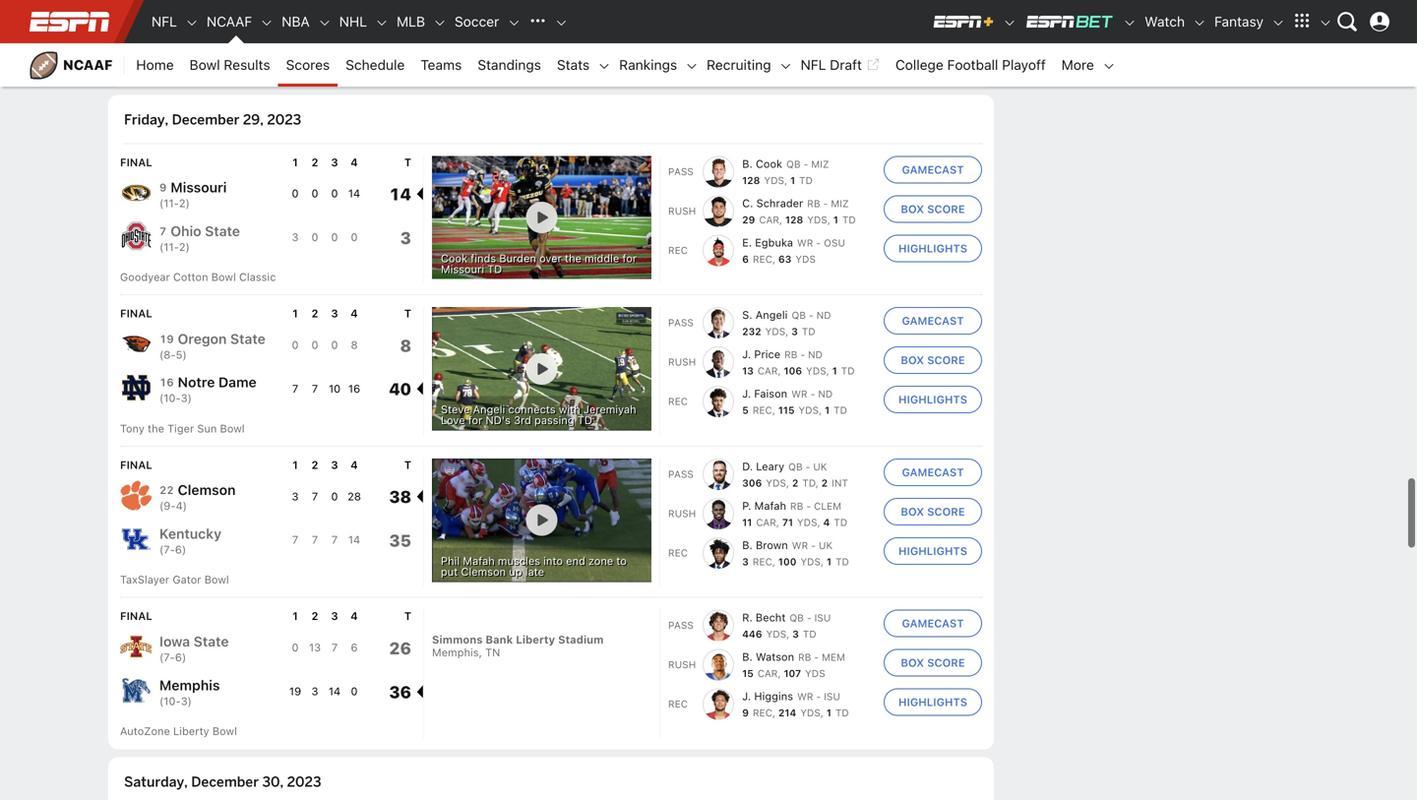 Task type: locate. For each thing, give the bounding box(es) containing it.
1 box score link from the top
[[884, 195, 982, 223]]

box for 26
[[901, 657, 924, 669]]

gamecast link for 8
[[884, 307, 982, 335]]

watch link
[[1137, 0, 1193, 43]]

4 pass from the top
[[668, 620, 694, 631]]

b. inside b. watson rb - mem 15 car 107 yds
[[742, 651, 753, 663]]

) down miami
[[182, 32, 186, 45]]

state right iowa
[[194, 633, 229, 649]]

wr down 107
[[797, 691, 813, 702]]

tn
[[485, 646, 500, 659]]

15
[[742, 668, 754, 679]]

8 ( from the top
[[159, 651, 164, 664]]

0 horizontal spatial for
[[468, 414, 483, 427]]

( up taxslayer gator bowl
[[159, 543, 164, 556]]

end
[[566, 554, 585, 567]]

0 horizontal spatial ncaaf link
[[20, 43, 124, 87]]

yds inside b. cook qb - miz 128 yds 1 td
[[764, 174, 784, 186]]

13 right j. price image
[[742, 365, 754, 377]]

nd up j. price rb - nd 13 car 106 yds 1 td at the right of page
[[816, 310, 831, 321]]

td inside r. becht qb - isu 446 yds 3 td
[[803, 629, 816, 640]]

qb up j. price rb - nd 13 car 106 yds 1 td at the right of page
[[792, 310, 806, 321]]

6 down e.
[[742, 253, 749, 265]]

espn+ image
[[932, 14, 995, 30]]

rec up rankings icon
[[668, 36, 688, 47]]

10 for 10
[[309, 22, 321, 35]]

3 gamecast from the top
[[902, 466, 964, 479]]

( inside the memphis ( 10-3 )
[[159, 695, 164, 707]]

wr for 40
[[791, 388, 808, 400]]

128
[[742, 174, 760, 186], [785, 214, 803, 225]]

7- down kentucky
[[164, 543, 175, 556]]

miz inside c. schrader rb - miz 29 car 128 yds 1 td
[[831, 198, 849, 209]]

rec down "brown"
[[753, 556, 772, 567]]

highlights link
[[884, 26, 982, 54], [884, 235, 982, 262], [884, 386, 982, 413], [884, 537, 982, 565], [884, 689, 982, 716]]

pass left d. leary icon
[[668, 468, 694, 480]]

box score for 8
[[901, 354, 965, 367]]

wr inside e. egbuka wr - osu 6 rec 63 yds
[[797, 237, 813, 248]]

1 vertical spatial nd
[[808, 349, 823, 360]]

- down p. mafah rb - clem 11 car 71 yds 4 td
[[811, 540, 816, 551]]

1 vertical spatial 9
[[742, 707, 749, 719]]

pass for 8
[[668, 317, 694, 328]]

2 10- from the top
[[164, 695, 181, 707]]

miz for schrader
[[831, 198, 849, 209]]

rb for 26
[[798, 652, 811, 663]]

4 highlights from the top
[[898, 545, 967, 557]]

fantasy image
[[1271, 16, 1285, 30]]

1 vertical spatial 11-
[[164, 241, 179, 253]]

4 box score from the top
[[901, 657, 965, 669]]

5 ( from the top
[[159, 392, 164, 405]]

1 rush from the top
[[668, 205, 696, 216]]

angeli right s.
[[756, 309, 788, 321]]

0 vertical spatial 2023
[[267, 111, 301, 128]]

) inside 7 ohio state ( 11-2 )
[[186, 241, 190, 253]]

uk for leary
[[813, 461, 827, 472]]

b. cook image
[[703, 156, 734, 187]]

watch
[[1145, 13, 1185, 30]]

14
[[389, 184, 411, 204], [348, 187, 360, 200], [348, 534, 360, 546], [329, 685, 341, 698]]

- inside s. angeli qb - nd 232 yds 3 td
[[809, 310, 814, 321]]

0 vertical spatial 10-
[[164, 392, 181, 405]]

missouri inside 9 missouri ( 11-2 )
[[171, 179, 227, 195]]

- inside d. leary qb - uk 306 yds 2 td 2 int
[[806, 461, 810, 472]]

more espn image
[[1287, 7, 1317, 36], [1319, 16, 1333, 30]]

highlights for 8
[[898, 393, 967, 406]]

0 vertical spatial clemson
[[178, 482, 236, 498]]

3 list from the top
[[668, 459, 876, 569]]

b.
[[742, 157, 753, 170], [742, 539, 753, 552], [742, 651, 753, 663]]

) inside iowa state ( 7-6 )
[[182, 651, 186, 664]]

1 horizontal spatial nfl
[[801, 57, 826, 73]]

finds
[[471, 252, 496, 265]]

j. faison image
[[703, 386, 734, 417]]

6 ( from the top
[[159, 500, 164, 512]]

3 highlights from the top
[[898, 393, 967, 406]]

2 score from the top
[[927, 354, 965, 367]]

0
[[292, 22, 299, 35], [292, 187, 299, 200], [311, 187, 318, 200], [331, 187, 338, 200], [311, 231, 318, 244], [331, 231, 338, 244], [351, 231, 358, 244], [292, 339, 299, 351], [311, 339, 318, 351], [331, 339, 338, 351], [331, 490, 338, 503], [292, 641, 299, 654], [351, 685, 358, 698]]

19 for 19
[[289, 685, 301, 698]]

td right "115"
[[834, 405, 847, 416]]

td inside b. cook qb - miz 128 yds 1 td
[[799, 174, 813, 186]]

wr for 36
[[797, 691, 813, 702]]

0 vertical spatial 5
[[176, 348, 183, 361]]

1 horizontal spatial 5
[[742, 405, 749, 416]]

0 horizontal spatial miz
[[811, 158, 829, 170]]

angeli inside s. angeli qb - nd 232 yds 3 td
[[756, 309, 788, 321]]

4 score from the top
[[927, 657, 965, 669]]

16 notre dame ( 10-3 )
[[159, 374, 257, 405]]

for inside the steve angeli connects with jeremiyah love for nd's 3rd passing td
[[468, 414, 483, 427]]

22
[[159, 484, 174, 497]]

1 j. from the top
[[742, 348, 751, 361]]

1 highlights link from the top
[[884, 26, 982, 54]]

1 vertical spatial angeli
[[473, 403, 505, 416]]

for right middle
[[622, 252, 637, 265]]

teams link
[[413, 43, 470, 87]]

isu
[[814, 612, 831, 624], [824, 691, 840, 702]]

0 vertical spatial nfl
[[152, 13, 177, 30]]

0 horizontal spatial angeli
[[473, 403, 505, 416]]

2 gamecast from the top
[[902, 315, 964, 327]]

0 horizontal spatial the
[[148, 422, 164, 435]]

nd for faison
[[818, 388, 833, 400]]

car right 11 on the right
[[756, 517, 776, 528]]

list
[[668, 156, 876, 266], [668, 307, 876, 417], [668, 459, 876, 569], [668, 610, 876, 720]]

qb
[[786, 158, 801, 170], [792, 310, 806, 321], [788, 461, 803, 472], [790, 612, 804, 624]]

7 inside 7 ohio state ( 11-2 )
[[159, 225, 167, 238]]

3 ( from the top
[[159, 241, 164, 253]]

0 vertical spatial 13
[[742, 365, 754, 377]]

highlights for 14
[[898, 242, 967, 255]]

- for higgins
[[816, 691, 821, 702]]

td up j. price rb - nd 13 car 106 yds 1 td at the right of page
[[802, 326, 816, 337]]

2 box score link from the top
[[884, 347, 982, 374]]

tiger
[[167, 422, 194, 435]]

1 horizontal spatial mafah
[[754, 499, 786, 512]]

0 horizontal spatial missouri
[[171, 179, 227, 195]]

- for egbuka
[[816, 237, 821, 248]]

6 down miami
[[175, 32, 182, 45]]

steve angeli connects with jeremiyah love for nd's 3rd passing td
[[441, 403, 636, 427]]

middle
[[585, 252, 619, 265]]

nfl for nfl
[[152, 13, 177, 30]]

td inside j. faison wr - nd 5 rec 115 yds 1 td
[[834, 405, 847, 416]]

1 horizontal spatial liberty
[[516, 633, 555, 646]]

t
[[404, 156, 411, 169], [404, 307, 411, 320], [404, 459, 411, 471], [404, 610, 411, 623]]

highlights link for 8
[[884, 386, 982, 413]]

8-
[[164, 348, 176, 361]]

rb for 38
[[790, 500, 803, 512]]

pass left r. becht image
[[668, 620, 694, 631]]

isu for higgins
[[824, 691, 840, 702]]

2 box score from the top
[[901, 354, 965, 367]]

0 vertical spatial j.
[[742, 348, 751, 361]]

4
[[351, 156, 358, 169], [351, 307, 358, 320], [351, 459, 358, 471], [176, 500, 183, 512], [823, 517, 830, 528], [351, 610, 358, 623]]

wr for 35
[[792, 540, 808, 551]]

0 vertical spatial for
[[622, 252, 637, 265]]

december for 29,
[[172, 111, 239, 128]]

mafah inside p. mafah rb - clem 11 car 71 yds 4 td
[[754, 499, 786, 512]]

19 for 19 oregon state ( 8-5 )
[[159, 332, 174, 345]]

missouri link
[[171, 178, 227, 197]]

nhl link
[[331, 0, 375, 43]]

uk down clem
[[819, 540, 833, 551]]

mafah right phil
[[463, 554, 495, 567]]

0 vertical spatial 9
[[159, 181, 167, 194]]

yds right 63
[[796, 253, 816, 265]]

( down miami
[[159, 32, 164, 45]]

yds up osu
[[807, 214, 827, 225]]

rb right schrader
[[807, 198, 820, 209]]

list containing b. cook
[[668, 156, 876, 266]]

classic
[[239, 271, 276, 284]]

car down watson
[[758, 668, 778, 679]]

2 11- from the top
[[164, 241, 179, 253]]

5
[[176, 348, 183, 361], [742, 405, 749, 416]]

t for 26
[[404, 610, 411, 623]]

4 ( from the top
[[159, 348, 164, 361]]

1 horizontal spatial 9
[[742, 707, 749, 719]]

the right tony
[[148, 422, 164, 435]]

for
[[622, 252, 637, 265], [468, 414, 483, 427]]

yds right 107
[[805, 668, 825, 679]]

2023
[[267, 111, 301, 128], [287, 773, 321, 791]]

gamecast for 26
[[902, 617, 964, 630]]

0 vertical spatial isu
[[814, 612, 831, 624]]

4 rush from the top
[[668, 659, 696, 670]]

13 inside j. price rb - nd 13 car 106 yds 1 td
[[742, 365, 754, 377]]

71
[[782, 517, 793, 528]]

- for watson
[[814, 652, 819, 663]]

1 vertical spatial j.
[[742, 387, 751, 400]]

qb right leary
[[788, 461, 803, 472]]

4 box score link from the top
[[884, 649, 982, 677]]

x. restrepo image
[[703, 26, 734, 58]]

- up osu
[[823, 198, 828, 209]]

list for 26
[[668, 610, 876, 720]]

espn bet image
[[1025, 14, 1115, 30]]

j. for 26
[[742, 690, 751, 703]]

bowl
[[514, 54, 538, 67]]

j. inside j. faison wr - nd 5 rec 115 yds 1 td
[[742, 387, 751, 400]]

for for 3
[[622, 252, 637, 265]]

nd inside j. faison wr - nd 5 rec 115 yds 1 td
[[818, 388, 833, 400]]

nfl draft
[[801, 57, 862, 73]]

uk inside b. brown wr - uk 3 rec 100 yds 1 td
[[819, 540, 833, 551]]

rec down egbuka
[[753, 253, 772, 265]]

memphis
[[159, 677, 220, 693]]

1 horizontal spatial 19
[[289, 685, 301, 698]]

nfl draft link
[[793, 43, 888, 87]]

car for 3
[[759, 214, 779, 225]]

- inside c. schrader rb - miz 29 car 128 yds 1 td
[[823, 198, 828, 209]]

- up c. schrader rb - miz 29 car 128 yds 1 td
[[804, 158, 808, 170]]

mafah inside phil mafah muscles into end zone to put clemson up late
[[463, 554, 495, 567]]

1 vertical spatial 2023
[[287, 773, 321, 791]]

recruiting link
[[699, 43, 779, 87]]

7- inside miami ( 7-6 )
[[164, 32, 175, 45]]

stats image
[[598, 59, 611, 73]]

( up the goodyear
[[159, 241, 164, 253]]

memphis ( 10-3 )
[[159, 677, 220, 707]]

pass left s. angeli icon
[[668, 317, 694, 328]]

0 vertical spatial december
[[172, 111, 239, 128]]

- for angeli
[[809, 310, 814, 321]]

1
[[293, 156, 298, 169], [790, 174, 795, 186], [833, 214, 838, 225], [293, 307, 298, 320], [832, 365, 837, 377], [825, 405, 830, 416], [293, 459, 298, 471], [827, 556, 832, 567], [293, 610, 298, 623], [826, 707, 831, 719]]

1 horizontal spatial ncaaf
[[207, 13, 252, 30]]

car inside b. watson rb - mem 15 car 107 yds
[[758, 668, 778, 679]]

gamecast
[[902, 163, 964, 176], [902, 315, 964, 327], [902, 466, 964, 479], [902, 617, 964, 630]]

1 t from the top
[[404, 156, 411, 169]]

0 horizontal spatial 5
[[176, 348, 183, 361]]

- for brown
[[811, 540, 816, 551]]

10 16
[[329, 382, 360, 395]]

0 horizontal spatial 10
[[309, 22, 321, 35]]

0 vertical spatial nd
[[816, 310, 831, 321]]

qb for 8
[[792, 310, 806, 321]]

9 left missouri link
[[159, 181, 167, 194]]

ncaaf image
[[260, 16, 274, 30]]

ncaaf left bad
[[63, 57, 113, 73]]

angeli inside the steve angeli connects with jeremiyah love for nd's 3rd passing td
[[473, 403, 505, 416]]

1 vertical spatial 7-
[[164, 543, 175, 556]]

3 pass from the top
[[668, 468, 694, 480]]

bowl
[[190, 57, 220, 73], [257, 62, 282, 75], [211, 271, 236, 284], [220, 422, 245, 435], [204, 573, 229, 586], [212, 725, 237, 738]]

1 vertical spatial state
[[230, 330, 266, 347]]

score for 38
[[927, 505, 965, 518]]

profile management image
[[1370, 12, 1390, 31]]

rb inside b. watson rb - mem 15 car 107 yds
[[798, 652, 811, 663]]

1 gamecast from the top
[[902, 163, 964, 176]]

yds right 100
[[801, 556, 821, 567]]

0 vertical spatial 19
[[159, 332, 174, 345]]

2 t from the top
[[404, 307, 411, 320]]

0 vertical spatial miz
[[811, 158, 829, 170]]

rb up 71
[[790, 500, 803, 512]]

1 vertical spatial the
[[148, 422, 164, 435]]

0 horizontal spatial more espn image
[[1287, 7, 1317, 36]]

mafah for 71
[[754, 499, 786, 512]]

2023 for saturday, december 30, 2023
[[287, 773, 321, 791]]

state for 3
[[205, 223, 240, 239]]

1 horizontal spatial angeli
[[756, 309, 788, 321]]

1 vertical spatial december
[[191, 773, 259, 791]]

yds right 214
[[800, 707, 821, 719]]

box for 14
[[901, 203, 924, 215]]

iowa state ( 7-6 )
[[159, 633, 229, 664]]

1 inside b. brown wr - uk 3 rec 100 yds 1 td
[[827, 556, 832, 567]]

1 horizontal spatial clemson
[[461, 565, 506, 578]]

1 vertical spatial missouri
[[441, 263, 484, 275]]

backflips
[[538, 43, 585, 56]]

1 vertical spatial liberty
[[173, 725, 209, 738]]

5 highlights from the top
[[898, 696, 967, 709]]

4 highlights link from the top
[[884, 537, 982, 565]]

10
[[309, 22, 321, 35], [329, 382, 341, 395]]

1 box from the top
[[901, 203, 924, 215]]

qb for 26
[[790, 612, 804, 624]]

1 vertical spatial clemson
[[461, 565, 506, 578]]

4 for 38
[[351, 459, 358, 471]]

mafah
[[754, 499, 786, 512], [463, 554, 495, 567]]

1 horizontal spatial missouri
[[441, 263, 484, 275]]

td
[[799, 174, 813, 186], [842, 214, 856, 225], [487, 263, 502, 275], [802, 326, 816, 337], [841, 365, 855, 377], [834, 405, 847, 416], [577, 414, 592, 427], [802, 477, 816, 489], [834, 517, 848, 528], [836, 556, 849, 567], [803, 629, 816, 640], [835, 707, 849, 719]]

( up 16 notre dame ( 10-3 )
[[159, 348, 164, 361]]

td left over
[[487, 263, 502, 275]]

gamecast link for 26
[[884, 610, 982, 637]]

3 inside b. brown wr - uk 3 rec 100 yds 1 td
[[742, 556, 749, 567]]

2 final from the top
[[120, 307, 152, 320]]

1 vertical spatial for
[[468, 414, 483, 427]]

td up clem
[[802, 477, 816, 489]]

3 t from the top
[[404, 459, 411, 471]]

final down the friday, at the top left of page
[[120, 156, 152, 169]]

0 vertical spatial mafah
[[754, 499, 786, 512]]

1 10- from the top
[[164, 392, 181, 405]]

) inside 9 missouri ( 11-2 )
[[186, 197, 190, 210]]

3 box from the top
[[901, 505, 924, 518]]

( up tony the tiger sun bowl
[[159, 392, 164, 405]]

j. left faison
[[742, 387, 751, 400]]

2 highlights link from the top
[[884, 235, 982, 262]]

b. down 11 on the right
[[742, 539, 753, 552]]

6 inside e. egbuka wr - osu 6 rec 63 yds
[[742, 253, 749, 265]]

car down price
[[758, 365, 778, 377]]

rush left b. watson image
[[668, 659, 696, 670]]

4 gamecast from the top
[[902, 617, 964, 630]]

stats link
[[549, 43, 598, 87]]

0 vertical spatial cook
[[756, 157, 782, 170]]

5 highlights link from the top
[[884, 689, 982, 716]]

nhl image
[[375, 16, 389, 30]]

score for 14
[[927, 203, 965, 215]]

5 down oregon
[[176, 348, 183, 361]]

1 vertical spatial nfl
[[801, 57, 826, 73]]

- inside b. cook qb - miz 128 yds 1 td
[[804, 158, 808, 170]]

p.
[[742, 499, 751, 512]]

6 inside kentucky ( 7-6 )
[[175, 543, 182, 556]]

leary
[[756, 460, 784, 473]]

1 horizontal spatial miz
[[831, 198, 849, 209]]

28
[[347, 490, 361, 503]]

more sports image
[[554, 16, 568, 30]]

1 list from the top
[[668, 156, 876, 266]]

- down j. price rb - nd 13 car 106 yds 1 td at the right of page
[[810, 388, 815, 400]]

) up the ohio on the top
[[186, 197, 190, 210]]

muscles
[[498, 554, 540, 567]]

car down schrader
[[759, 214, 779, 225]]

- inside the j. higgins wr - isu 9 rec 214 yds 1 td
[[816, 691, 821, 702]]

4 list from the top
[[668, 610, 876, 720]]

t for 38
[[404, 459, 411, 471]]

3 rush from the top
[[668, 508, 696, 519]]

nfl inside global navigation element
[[152, 13, 177, 30]]

miz up osu
[[831, 198, 849, 209]]

1 vertical spatial 13
[[309, 641, 321, 654]]

p. mafah image
[[703, 498, 734, 529]]

0 vertical spatial liberty
[[516, 633, 555, 646]]

1 vertical spatial 128
[[785, 214, 803, 225]]

2 list from the top
[[668, 307, 876, 417]]

j. for 8
[[742, 387, 751, 400]]

3 box score from the top
[[901, 505, 965, 518]]

1 ( from the top
[[159, 32, 164, 45]]

2 ( from the top
[[159, 197, 164, 210]]

2023 right the 30,
[[287, 773, 321, 791]]

0 vertical spatial missouri
[[171, 179, 227, 195]]

for for 40
[[468, 414, 483, 427]]

td up b. watson rb - mem 15 car 107 yds
[[803, 629, 816, 640]]

gamecast link
[[884, 156, 982, 183], [884, 307, 982, 335], [884, 459, 982, 486], [884, 610, 982, 637]]

) right 8-
[[183, 348, 187, 361]]

rush for 8
[[668, 356, 696, 368]]

1 vertical spatial uk
[[819, 540, 833, 551]]

3 j. from the top
[[742, 690, 751, 703]]

1 final from the top
[[120, 156, 152, 169]]

1 7- from the top
[[164, 32, 175, 45]]

1 horizontal spatial 10
[[329, 382, 341, 395]]

b. up 15
[[742, 651, 753, 663]]

uk inside d. leary qb - uk 306 yds 2 td 2 int
[[813, 461, 827, 472]]

1 vertical spatial 5
[[742, 405, 749, 416]]

for inside cook finds burden over the middle for missouri td
[[622, 252, 637, 265]]

1 horizontal spatial for
[[622, 252, 637, 265]]

0 horizontal spatial mafah
[[463, 554, 495, 567]]

19 inside the 19 oregon state ( 8-5 )
[[159, 332, 174, 345]]

external link image
[[866, 53, 880, 77]]

angeli for yds
[[756, 309, 788, 321]]

3 inside s. angeli qb - nd 232 yds 3 td
[[791, 326, 798, 337]]

0 vertical spatial b.
[[742, 157, 753, 170]]

16
[[159, 376, 174, 389], [348, 382, 360, 395]]

0 horizontal spatial 128
[[742, 174, 760, 186]]

td right passing at the bottom of page
[[577, 414, 592, 427]]

rb up the 106
[[784, 349, 798, 360]]

106
[[784, 365, 802, 377]]

december for 30,
[[191, 773, 259, 791]]

- inside r. becht qb - isu 446 yds 3 td
[[807, 612, 812, 624]]

13
[[742, 365, 754, 377], [309, 641, 321, 654]]

r. becht qb - isu 446 yds 3 td
[[742, 611, 831, 640]]

0 vertical spatial angeli
[[756, 309, 788, 321]]

1 vertical spatial b.
[[742, 539, 753, 552]]

3 highlights link from the top
[[884, 386, 982, 413]]

rb inside p. mafah rb - clem 11 car 71 yds 4 td
[[790, 500, 803, 512]]

wr up "115"
[[791, 388, 808, 400]]

10-
[[164, 392, 181, 405], [164, 695, 181, 707]]

1 score from the top
[[927, 203, 965, 215]]

simmons bank liberty stadium memphis, tn
[[432, 633, 604, 659]]

2 vertical spatial state
[[194, 633, 229, 649]]

clemson inside phil mafah muscles into end zone to put clemson up late
[[461, 565, 506, 578]]

2 pass from the top
[[668, 317, 694, 328]]

cook finds burden over the middle for missouri td
[[441, 252, 637, 275]]

put
[[441, 565, 458, 578]]

rb inside c. schrader rb - miz 29 car 128 yds 1 td
[[807, 198, 820, 209]]

2 rush from the top
[[668, 356, 696, 368]]

rush left j. price image
[[668, 356, 696, 368]]

over
[[539, 252, 562, 265]]

list containing r. becht
[[668, 610, 876, 720]]

td up c. schrader rb - miz 29 car 128 yds 1 td
[[799, 174, 813, 186]]

isu inside r. becht qb - isu 446 yds 3 td
[[814, 612, 831, 624]]

0 horizontal spatial 16
[[159, 376, 174, 389]]

9 right j. higgins icon
[[742, 707, 749, 719]]

24
[[389, 19, 411, 39]]

1 horizontal spatial the
[[565, 252, 582, 265]]

1 inside the j. higgins wr - isu 9 rec 214 yds 1 td
[[826, 707, 831, 719]]

wr left osu
[[797, 237, 813, 248]]

7- down iowa
[[164, 651, 175, 664]]

1 horizontal spatial cook
[[756, 157, 782, 170]]

4 final from the top
[[120, 610, 152, 623]]

0 horizontal spatial liberty
[[173, 725, 209, 738]]

0 horizontal spatial clemson
[[178, 482, 236, 498]]

- right becht
[[807, 612, 812, 624]]

car
[[759, 214, 779, 225], [758, 365, 778, 377], [756, 517, 776, 528], [758, 668, 778, 679]]

up
[[509, 565, 522, 578]]

b. inside b. cook qb - miz 128 yds 1 td
[[742, 157, 753, 170]]

2 7- from the top
[[164, 543, 175, 556]]

td inside cook finds burden over the middle for missouri td
[[487, 263, 502, 275]]

highlights for 26
[[898, 696, 967, 709]]

rb for 8
[[784, 349, 798, 360]]

10- down notre
[[164, 392, 181, 405]]

soccer image
[[507, 16, 521, 30]]

3 7- from the top
[[164, 651, 175, 664]]

9-
[[164, 500, 176, 512]]

list containing s. angeli
[[668, 307, 876, 417]]

s. angeli image
[[703, 307, 734, 339]]

car for 40
[[758, 365, 778, 377]]

nfl link
[[144, 0, 185, 43]]

4 for 26
[[351, 610, 358, 623]]

2 highlights from the top
[[898, 242, 967, 255]]

rec inside b. brown wr - uk 3 rec 100 yds 1 td
[[753, 556, 772, 567]]

qb inside s. angeli qb - nd 232 yds 3 td
[[792, 310, 806, 321]]

bowl results
[[190, 57, 270, 73]]

td right 100
[[836, 556, 849, 567]]

) down notre
[[188, 392, 192, 405]]

car inside j. price rb - nd 13 car 106 yds 1 td
[[758, 365, 778, 377]]

- left the mem
[[814, 652, 819, 663]]

0 horizontal spatial nfl
[[152, 13, 177, 30]]

global navigation element
[[20, 0, 1397, 43]]

4 box from the top
[[901, 657, 924, 669]]

td right 214
[[835, 707, 849, 719]]

) right 9-
[[183, 500, 187, 512]]

mem
[[822, 652, 845, 663]]

rb for 14
[[807, 198, 820, 209]]

1 gamecast link from the top
[[884, 156, 982, 183]]

0 vertical spatial ncaaf
[[207, 13, 252, 30]]

0 vertical spatial uk
[[813, 461, 827, 472]]

0 vertical spatial 11-
[[164, 197, 179, 210]]

40
[[389, 379, 411, 399]]

) down iowa
[[182, 651, 186, 664]]

1 11- from the top
[[164, 197, 179, 210]]

1 vertical spatial miz
[[831, 198, 849, 209]]

yds inside d. leary qb - uk 306 yds 2 td 2 int
[[766, 477, 786, 489]]

) down the ohio on the top
[[186, 241, 190, 253]]

saturday, december 30, 2023
[[124, 773, 321, 791]]

8 up 40
[[400, 335, 411, 355]]

2 gamecast link from the top
[[884, 307, 982, 335]]

3 inside r. becht qb - isu 446 yds 3 td
[[792, 629, 799, 640]]

3 final from the top
[[120, 459, 152, 471]]

11
[[742, 517, 752, 528]]

rec left j. faison "icon"
[[668, 396, 688, 407]]

yds inside p. mafah rb - clem 11 car 71 yds 4 td
[[797, 517, 817, 528]]

- inside j. price rb - nd 13 car 106 yds 1 td
[[800, 349, 805, 360]]

2 box from the top
[[901, 354, 924, 367]]

j. inside j. price rb - nd 13 car 106 yds 1 td
[[742, 348, 751, 361]]

7 ( from the top
[[159, 543, 164, 556]]

yds right "115"
[[799, 405, 819, 416]]

nfl right recruiting icon at the right of page
[[801, 57, 826, 73]]

1 vertical spatial 19
[[289, 685, 301, 698]]

rec
[[668, 36, 688, 47], [668, 244, 688, 256], [753, 253, 772, 265], [668, 396, 688, 407], [753, 405, 772, 416], [668, 547, 688, 558], [753, 556, 772, 567], [668, 698, 688, 710], [753, 707, 772, 719]]

for right love
[[468, 414, 483, 427]]

1 b. from the top
[[742, 157, 753, 170]]

- inside e. egbuka wr - osu 6 rec 63 yds
[[816, 237, 821, 248]]

1 inside c. schrader rb - miz 29 car 128 yds 1 td
[[833, 214, 838, 225]]

s.
[[742, 309, 752, 321]]

e. egbuka image
[[703, 235, 734, 266]]

td right the 106
[[841, 365, 855, 377]]

1 pass from the top
[[668, 166, 694, 177]]

1 box score from the top
[[901, 203, 965, 215]]

9 ( from the top
[[159, 695, 164, 707]]

- for faison
[[810, 388, 815, 400]]

0 vertical spatial state
[[205, 223, 240, 239]]

3 gamecast link from the top
[[884, 459, 982, 486]]

16 left 40
[[348, 382, 360, 395]]

stadium
[[558, 633, 604, 646]]

- for mafah
[[806, 500, 811, 512]]

highlights
[[898, 33, 967, 46], [898, 242, 967, 255], [898, 393, 967, 406], [898, 545, 967, 557], [898, 696, 967, 709]]

rec left j. higgins icon
[[668, 698, 688, 710]]

1 horizontal spatial 128
[[785, 214, 803, 225]]

2 b. from the top
[[742, 539, 753, 552]]

- left clem
[[806, 500, 811, 512]]

isu up the mem
[[814, 612, 831, 624]]

3 box score link from the top
[[884, 498, 982, 525]]

0 horizontal spatial cook
[[441, 252, 468, 265]]

highlights link for 14
[[884, 235, 982, 262]]

rb inside j. price rb - nd 13 car 106 yds 1 td
[[784, 349, 798, 360]]

car inside c. schrader rb - miz 29 car 128 yds 1 td
[[759, 214, 779, 225]]

b. cook qb - miz 128 yds 1 td
[[742, 157, 829, 186]]

5 for faison
[[742, 405, 749, 416]]

state inside the 19 oregon state ( 8-5 )
[[230, 330, 266, 347]]

1 vertical spatial isu
[[824, 691, 840, 702]]

td down clem
[[834, 517, 848, 528]]

4 t from the top
[[404, 610, 411, 623]]

watch image
[[1193, 16, 1207, 30]]

j. higgins image
[[703, 689, 734, 720]]

10- down memphis
[[164, 695, 181, 707]]

- for price
[[800, 349, 805, 360]]

nfl left nfl image
[[152, 13, 177, 30]]

5 inside j. faison wr - nd 5 rec 115 yds 1 td
[[742, 405, 749, 416]]

nba image
[[318, 16, 331, 30]]

b. brown image
[[703, 537, 734, 569]]

burden
[[499, 252, 536, 265]]

0 horizontal spatial 19
[[159, 332, 174, 345]]

draft
[[830, 57, 862, 73]]

missouri inside cook finds burden over the middle for missouri td
[[441, 263, 484, 275]]

bad boy mowers pinstripe bowl
[[120, 62, 282, 75]]

iowa
[[159, 633, 190, 649]]

1 horizontal spatial 13
[[742, 365, 754, 377]]

wr up 100
[[792, 540, 808, 551]]

yds down leary
[[766, 477, 786, 489]]

standings link
[[470, 43, 549, 87]]

espn bet image
[[1123, 16, 1137, 30]]

rush for 26
[[668, 659, 696, 670]]

1 vertical spatial mafah
[[463, 554, 495, 567]]

c. schrader image
[[703, 195, 734, 227]]

0 vertical spatial the
[[565, 252, 582, 265]]

0 vertical spatial 10
[[309, 22, 321, 35]]

( down 22
[[159, 500, 164, 512]]

list containing d. leary
[[668, 459, 876, 569]]

2 vertical spatial b.
[[742, 651, 753, 663]]

gamecast for 38
[[902, 466, 964, 479]]

gamecast link for 14
[[884, 156, 982, 183]]

late
[[525, 565, 544, 578]]

yds down becht
[[766, 629, 786, 640]]

1 vertical spatial 10
[[329, 382, 341, 395]]

5 right j. faison "icon"
[[742, 405, 749, 416]]

1 vertical spatial ncaaf
[[63, 57, 113, 73]]

16 inside 16 notre dame ( 10-3 )
[[159, 376, 174, 389]]

3 score from the top
[[927, 505, 965, 518]]

yds right 232
[[765, 326, 785, 337]]

december
[[172, 111, 239, 128], [191, 773, 259, 791]]

2 vertical spatial j.
[[742, 690, 751, 703]]

0 vertical spatial 128
[[742, 174, 760, 186]]

miz up c. schrader rb - miz 29 car 128 yds 1 td
[[811, 158, 829, 170]]

yds inside b. brown wr - uk 3 rec 100 yds 1 td
[[801, 556, 821, 567]]

0 horizontal spatial 9
[[159, 181, 167, 194]]

j. left price
[[742, 348, 751, 361]]

wr for 3
[[797, 237, 813, 248]]

isu for becht
[[814, 612, 831, 624]]

- inside b. watson rb - mem 15 car 107 yds
[[814, 652, 819, 663]]

2 vertical spatial 7-
[[164, 651, 175, 664]]

4 gamecast link from the top
[[884, 610, 982, 637]]

3 b. from the top
[[742, 651, 753, 663]]

2 j. from the top
[[742, 387, 751, 400]]

rec down the higgins on the bottom of page
[[753, 707, 772, 719]]

13 left 26
[[309, 641, 321, 654]]

box score link for 14
[[884, 195, 982, 223]]

1 vertical spatial 10-
[[164, 695, 181, 707]]



Task type: describe. For each thing, give the bounding box(es) containing it.
7- for 35
[[164, 543, 175, 556]]

list for 8
[[668, 307, 876, 417]]

goodyear cotton bowl classic
[[120, 271, 276, 284]]

tony
[[120, 422, 145, 435]]

score for 26
[[927, 657, 965, 669]]

6 inside miami ( 7-6 )
[[175, 32, 182, 45]]

td inside s. angeli qb - nd 232 yds 3 td
[[802, 326, 816, 337]]

fantasy link
[[1207, 0, 1271, 43]]

cook inside b. cook qb - miz 128 yds 1 td
[[756, 157, 782, 170]]

phil
[[441, 554, 460, 567]]

rankings image
[[685, 59, 699, 73]]

19 oregon state ( 8-5 )
[[159, 330, 266, 361]]

schedule
[[346, 57, 405, 73]]

) inside the 19 oregon state ( 8-5 )
[[183, 348, 187, 361]]

- for leary
[[806, 461, 810, 472]]

uk for brown
[[819, 540, 833, 551]]

gamecast link for 38
[[884, 459, 982, 486]]

mlb image
[[433, 16, 447, 30]]

1 inside b. cook qb - miz 128 yds 1 td
[[790, 174, 795, 186]]

bowl inside the bowl results "link"
[[190, 57, 220, 73]]

9 inside the j. higgins wr - isu 9 rec 214 yds 1 td
[[742, 707, 749, 719]]

4 inside 22 clemson ( 9-4 )
[[176, 500, 183, 512]]

yds inside e. egbuka wr - osu 6 rec 63 yds
[[796, 253, 816, 265]]

35
[[389, 530, 411, 550]]

rec left b. brown image
[[668, 547, 688, 558]]

) inside kentucky ( 7-6 )
[[182, 543, 186, 556]]

taxslayer
[[120, 573, 169, 586]]

r.
[[742, 611, 753, 624]]

( inside 7 ohio state ( 11-2 )
[[159, 241, 164, 253]]

5 for oregon
[[176, 348, 183, 361]]

cotton
[[173, 271, 208, 284]]

soccer
[[455, 13, 499, 30]]

highlights link for 38
[[884, 537, 982, 565]]

rush for 14
[[668, 205, 696, 216]]

saturday,
[[124, 773, 188, 791]]

state inside iowa state ( 7-6 )
[[194, 633, 229, 649]]

stats
[[557, 57, 590, 73]]

4 for 14
[[351, 156, 358, 169]]

nfl for nfl draft
[[801, 57, 826, 73]]

nd's
[[486, 414, 511, 427]]

( inside kentucky ( 7-6 )
[[159, 543, 164, 556]]

yds inside j. price rb - nd 13 car 106 yds 1 td
[[806, 365, 826, 377]]

11- inside 9 missouri ( 11-2 )
[[164, 197, 179, 210]]

qb for 14
[[786, 158, 801, 170]]

yds inside c. schrader rb - miz 29 car 128 yds 1 td
[[807, 214, 827, 225]]

- for cook
[[804, 158, 808, 170]]

miami link
[[159, 13, 199, 32]]

ohio state link
[[171, 222, 240, 241]]

( inside 9 missouri ( 11-2 )
[[159, 197, 164, 210]]

( inside the 19 oregon state ( 8-5 )
[[159, 348, 164, 361]]

pass for 38
[[668, 468, 694, 480]]

e. egbuka wr - osu 6 rec 63 yds
[[742, 236, 845, 265]]

446
[[742, 629, 762, 640]]

b. for b. watson
[[742, 651, 753, 663]]

107
[[784, 668, 801, 679]]

yds inside b. watson rb - mem 15 car 107 yds
[[805, 668, 825, 679]]

autozone liberty bowl
[[120, 725, 237, 738]]

232
[[742, 326, 761, 337]]

td inside c. schrader rb - miz 29 car 128 yds 1 td
[[842, 214, 856, 225]]

brown
[[756, 539, 788, 552]]

nd for price
[[808, 349, 823, 360]]

egbuka
[[755, 236, 793, 249]]

nhl
[[339, 13, 367, 30]]

more link
[[1054, 43, 1102, 87]]

gator
[[173, 573, 201, 586]]

miz for cook
[[811, 158, 829, 170]]

miami
[[159, 14, 199, 31]]

63
[[778, 253, 792, 265]]

1 horizontal spatial more espn image
[[1319, 16, 1333, 30]]

nd for angeli
[[816, 310, 831, 321]]

angeli for for
[[473, 403, 505, 416]]

more image
[[1102, 59, 1116, 73]]

- for becht
[[807, 612, 812, 624]]

306
[[742, 477, 762, 489]]

jeremiyah
[[584, 403, 636, 416]]

7- for 24
[[164, 32, 175, 45]]

car for 36
[[758, 668, 778, 679]]

nfl image
[[185, 16, 199, 30]]

td inside p. mafah rb - clem 11 car 71 yds 4 td
[[834, 517, 848, 528]]

oregon
[[178, 330, 227, 347]]

notre dame link
[[178, 373, 257, 392]]

rec inside j. faison wr - nd 5 rec 115 yds 1 td
[[753, 405, 772, 416]]

c.
[[742, 197, 753, 209]]

box score for 14
[[901, 203, 965, 215]]

) inside 22 clemson ( 9-4 )
[[183, 500, 187, 512]]

friday, december 29, 2023
[[124, 111, 301, 128]]

highlights for 38
[[898, 545, 967, 557]]

mlb
[[397, 13, 425, 30]]

becht
[[756, 611, 786, 624]]

faison
[[754, 387, 787, 400]]

espn more sports home page image
[[523, 7, 552, 36]]

c. schrader rb - miz 29 car 128 yds 1 td
[[742, 197, 856, 225]]

b. watson image
[[703, 649, 734, 681]]

box score for 38
[[901, 505, 965, 518]]

td inside d. leary qb - uk 306 yds 2 td 2 int
[[802, 477, 816, 489]]

pass for 14
[[668, 166, 694, 177]]

iowa state link
[[159, 632, 229, 651]]

list for 14
[[668, 156, 876, 266]]

td inside j. price rb - nd 13 car 106 yds 1 td
[[841, 365, 855, 377]]

2 inside 7 ohio state ( 11-2 )
[[179, 241, 186, 253]]

j. price image
[[703, 347, 734, 378]]

) inside miami ( 7-6 )
[[182, 32, 186, 45]]

win
[[541, 54, 559, 67]]

6 inside iowa state ( 7-6 )
[[175, 651, 182, 664]]

dame
[[218, 374, 257, 390]]

box score link for 26
[[884, 649, 982, 677]]

autozone
[[120, 725, 170, 738]]

box score link for 8
[[884, 347, 982, 374]]

b. for b. cook
[[742, 157, 753, 170]]

100
[[778, 556, 797, 567]]

yds inside j. faison wr - nd 5 rec 115 yds 1 td
[[799, 405, 819, 416]]

price
[[754, 348, 780, 361]]

final for 8
[[120, 307, 152, 320]]

10- inside 16 notre dame ( 10-3 )
[[164, 392, 181, 405]]

1 horizontal spatial 8
[[400, 335, 411, 355]]

qb for 38
[[788, 461, 803, 472]]

1 horizontal spatial 16
[[348, 382, 360, 395]]

p. mafah rb - clem 11 car 71 yds 4 td
[[742, 499, 848, 528]]

) inside the memphis ( 10-3 )
[[188, 695, 192, 707]]

rutgers
[[441, 54, 481, 67]]

0 horizontal spatial ncaaf
[[63, 57, 113, 73]]

gamecast for 14
[[902, 163, 964, 176]]

29
[[742, 214, 755, 225]]

11- inside 7 ohio state ( 11-2 )
[[164, 241, 179, 253]]

128 inside b. cook qb - miz 128 yds 1 td
[[742, 174, 760, 186]]

score for 8
[[927, 354, 965, 367]]

schedule link
[[338, 43, 413, 87]]

1 inside j. price rb - nd 13 car 106 yds 1 td
[[832, 365, 837, 377]]

mafah for put
[[463, 554, 495, 567]]

pass for 26
[[668, 620, 694, 631]]

7 ohio state ( 11-2 )
[[159, 223, 240, 253]]

0 horizontal spatial 13
[[309, 641, 321, 654]]

j. higgins wr - isu 9 rec 214 yds 1 td
[[742, 690, 849, 719]]

connects
[[508, 403, 556, 416]]

nba
[[282, 13, 310, 30]]

rec left e. egbuka image
[[668, 244, 688, 256]]

0 horizontal spatial 8
[[351, 339, 358, 351]]

as
[[588, 43, 599, 56]]

final for 26
[[120, 610, 152, 623]]

boy
[[143, 62, 162, 75]]

the inside cook finds burden over the middle for missouri td
[[565, 252, 582, 265]]

kentucky link
[[159, 525, 222, 543]]

9 missouri ( 11-2 )
[[159, 179, 227, 210]]

college football playoff link
[[888, 43, 1054, 87]]

liberty inside simmons bank liberty stadium memphis, tn
[[516, 633, 555, 646]]

phil mafah muscles into end zone to put clemson up late
[[441, 554, 627, 578]]

d. leary image
[[703, 459, 734, 490]]

6 left 26
[[351, 641, 358, 654]]

128 inside c. schrader rb - miz 29 car 128 yds 1 td
[[785, 214, 803, 225]]

ncaaf inside global navigation element
[[207, 13, 252, 30]]

r. becht image
[[703, 610, 734, 641]]

yds inside s. angeli qb - nd 232 yds 3 td
[[765, 326, 785, 337]]

3rd
[[514, 414, 531, 427]]

rec inside the j. higgins wr - isu 9 rec 214 yds 1 td
[[753, 707, 772, 719]]

( inside miami ( 7-6 )
[[159, 32, 164, 45]]

final for 38
[[120, 459, 152, 471]]

2 inside 9 missouri ( 11-2 )
[[179, 197, 186, 210]]

recruiting image
[[779, 59, 793, 73]]

1 highlights from the top
[[898, 33, 967, 46]]

9 inside 9 missouri ( 11-2 )
[[159, 181, 167, 194]]

rec inside e. egbuka wr - osu 6 rec 63 yds
[[753, 253, 772, 265]]

yds inside r. becht qb - isu 446 yds 3 td
[[766, 629, 786, 640]]

td inside the j. higgins wr - isu 9 rec 214 yds 1 td
[[835, 707, 849, 719]]

7- inside iowa state ( 7-6 )
[[164, 651, 175, 664]]

clemson inside 22 clemson ( 9-4 )
[[178, 482, 236, 498]]

j. price rb - nd 13 car 106 yds 1 td
[[742, 348, 855, 377]]

10- inside the memphis ( 10-3 )
[[164, 695, 181, 707]]

final for 14
[[120, 156, 152, 169]]

espn plus image
[[1003, 16, 1017, 30]]

cook inside cook finds burden over the middle for missouri td
[[441, 252, 468, 265]]

box for 38
[[901, 505, 924, 518]]

) inside 16 notre dame ( 10-3 )
[[188, 392, 192, 405]]

goodyear
[[120, 271, 170, 284]]

td inside b. brown wr - uk 3 rec 100 yds 1 td
[[836, 556, 849, 567]]

isaiah washington backflips as rutgers seals bowl win
[[441, 43, 599, 67]]

results
[[224, 57, 270, 73]]

t for 8
[[404, 307, 411, 320]]

3 inside 16 notre dame ( 10-3 )
[[181, 392, 188, 405]]

- for schrader
[[823, 198, 828, 209]]

( inside 16 notre dame ( 10-3 )
[[159, 392, 164, 405]]

schrader
[[756, 197, 803, 209]]

mowers
[[166, 62, 206, 75]]

j. faison wr - nd 5 rec 115 yds 1 td
[[742, 387, 847, 416]]

22 clemson ( 9-4 )
[[159, 482, 236, 512]]

with
[[559, 403, 580, 416]]

list for 38
[[668, 459, 876, 569]]

friday,
[[124, 111, 168, 128]]

tony the tiger sun bowl
[[120, 422, 245, 435]]

bowl results link
[[182, 43, 278, 87]]

recruiting
[[707, 57, 771, 73]]

seals
[[484, 54, 511, 67]]

2023 for friday, december 29, 2023
[[267, 111, 301, 128]]

isaiah
[[441, 43, 471, 56]]

10 for 10 16
[[329, 382, 341, 395]]

( inside 22 clemson ( 9-4 )
[[159, 500, 164, 512]]

football
[[947, 57, 998, 73]]

1 inside j. faison wr - nd 5 rec 115 yds 1 td
[[825, 405, 830, 416]]

rec inside rec link
[[668, 36, 688, 47]]

highlights link for 26
[[884, 689, 982, 716]]

steve
[[441, 403, 470, 416]]

4 for 8
[[351, 307, 358, 320]]

3 inside the memphis ( 10-3 )
[[181, 695, 188, 707]]

yds inside the j. higgins wr - isu 9 rec 214 yds 1 td
[[800, 707, 821, 719]]

td inside the steve angeli connects with jeremiyah love for nd's 3rd passing td
[[577, 414, 592, 427]]

miami ( 7-6 )
[[159, 14, 199, 45]]

state for 8
[[230, 330, 266, 347]]

t for 14
[[404, 156, 411, 169]]

box score for 26
[[901, 657, 965, 669]]

115
[[778, 405, 795, 416]]

gamecast for 8
[[902, 315, 964, 327]]

( inside iowa state ( 7-6 )
[[159, 651, 164, 664]]

b. watson rb - mem 15 car 107 yds
[[742, 651, 845, 679]]

car for 35
[[756, 517, 776, 528]]

4 inside p. mafah rb - clem 11 car 71 yds 4 td
[[823, 517, 830, 528]]

1 horizontal spatial ncaaf link
[[199, 0, 260, 43]]

box for 8
[[901, 354, 924, 367]]



Task type: vqa. For each thing, say whether or not it's contained in the screenshot.
bottommost FIRST
no



